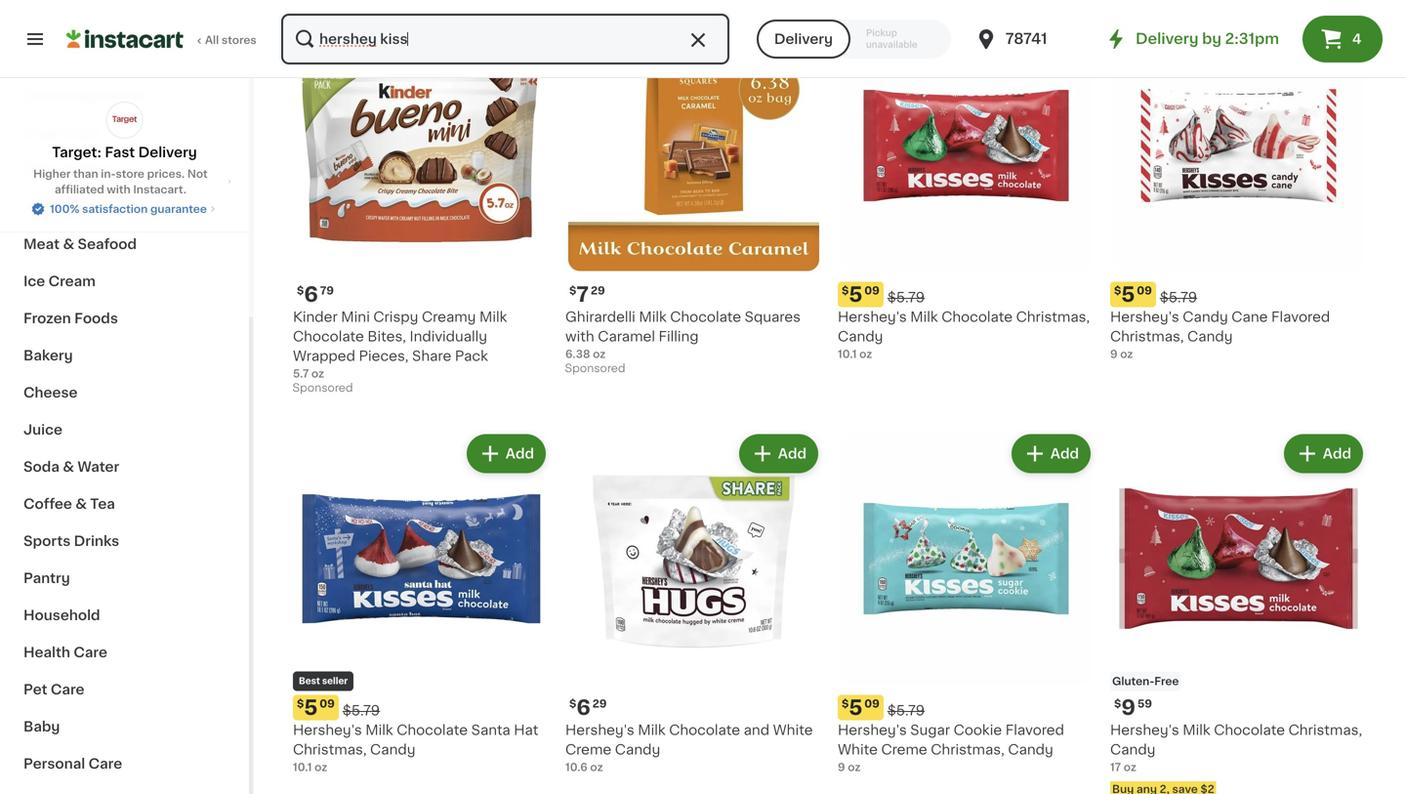 Task type: describe. For each thing, give the bounding box(es) containing it.
target: fast delivery logo image
[[106, 102, 143, 139]]

drinks
[[74, 534, 119, 548]]

higher than in-store prices. not affiliated with instacart. link
[[16, 166, 233, 197]]

$ inside "$ 7 29"
[[570, 285, 577, 296]]

all stores
[[205, 35, 257, 45]]

personal care
[[23, 757, 122, 771]]

29 for 6
[[593, 698, 607, 709]]

coffee & tea
[[23, 497, 115, 511]]

$ 5 09 for 7
[[842, 284, 880, 305]]

delivery for delivery by 2:31pm
[[1136, 32, 1199, 46]]

oz inside $ 5 09 $5.79 hershey's candy cane flavored christmas, candy 9 oz
[[1121, 349, 1134, 359]]

chocolate for 17
[[1214, 723, 1286, 737]]

oz inside "kinder mini crispy creamy milk chocolate bites, individually wrapped pieces, share pack 5.7 oz"
[[312, 368, 324, 379]]

add to cart
[[724, 34, 803, 47]]

coffee
[[23, 497, 72, 511]]

tea
[[90, 497, 115, 511]]

hershey's inside the $ 5 09 $5.79 hershey's milk chocolate santa hat christmas, candy 10.1 oz
[[293, 723, 362, 737]]

5 for cane $5.09 original price: $5.79 element
[[1122, 284, 1135, 305]]

cookie
[[954, 723, 1002, 737]]

& for soda
[[63, 460, 74, 474]]

santa
[[471, 723, 511, 737]]

1
[[1277, 34, 1283, 47]]

soda & water link
[[12, 448, 237, 486]]

dairy & eggs
[[23, 163, 115, 177]]

kinder
[[293, 310, 338, 324]]

6.38
[[566, 349, 590, 359]]

$ inside $ 9 59
[[1115, 698, 1122, 709]]

target: fast delivery
[[52, 146, 197, 159]]

white for hershey's sugar cookie flavored white creme christmas, candy
[[838, 743, 878, 757]]

best
[[299, 677, 320, 686]]

5 for chocolate's $5.09 original price: $5.79 element
[[304, 697, 318, 718]]

ice
[[23, 274, 45, 288]]

6 for kinder mini crispy creamy milk chocolate bites, individually wrapped pieces, share pack
[[304, 284, 318, 305]]

remove hershey's candy cane flavored christmas, candy image
[[1221, 29, 1245, 52]]

oz inside hershey's milk chocolate and white creme candy 10.6 oz
[[590, 762, 603, 773]]

care for pet care
[[51, 683, 84, 697]]

free
[[1155, 676, 1180, 687]]

prices.
[[147, 169, 185, 179]]

$ inside $ 6 79
[[297, 285, 304, 296]]

all
[[205, 35, 219, 45]]

$ 9 59
[[1115, 697, 1153, 718]]

fresh for fresh vegetables
[[23, 89, 63, 103]]

sponsored badge image for 7
[[566, 363, 625, 375]]

hat
[[514, 723, 539, 737]]

snacks & candy
[[23, 200, 139, 214]]

$5.09 original price: $5.79 element for christmas,
[[838, 695, 1095, 720]]

$5.09 original price: $5.79 element for cane
[[1111, 282, 1368, 307]]

delivery by 2:31pm link
[[1105, 27, 1280, 51]]

baby
[[23, 720, 60, 734]]

all stores link
[[66, 12, 258, 66]]

by
[[1203, 32, 1222, 46]]

7
[[577, 284, 589, 305]]

hershey's milk chocolate and white creme candy 10.6 oz
[[566, 723, 813, 773]]

09 for chocolate's $5.09 original price: $5.79 element
[[320, 698, 335, 709]]

flavored inside hershey's sugar cookie flavored white creme christmas, candy 9 oz
[[1006, 723, 1065, 737]]

oz inside the hershey's milk chocolate christmas, candy 17 oz
[[1124, 762, 1137, 773]]

$ 5 09 $5.79 hershey's candy cane flavored christmas, candy 9 oz
[[1111, 284, 1331, 359]]

$5.09 original price: $5.79 element for oz
[[838, 282, 1095, 307]]

meat & seafood
[[23, 237, 137, 251]]

ct
[[1286, 34, 1300, 47]]

service type group
[[757, 20, 951, 59]]

candy inside hershey's milk chocolate and white creme candy 10.6 oz
[[615, 743, 661, 757]]

soda
[[23, 460, 59, 474]]

meat & seafood link
[[12, 226, 237, 263]]

10.1 inside hershey's milk chocolate christmas, candy 10.1 oz
[[838, 349, 857, 359]]

pet
[[23, 683, 47, 697]]

guarantee
[[150, 204, 207, 214]]

hershey's sugar cookie flavored white creme christmas, candy 9 oz
[[838, 723, 1065, 773]]

christmas, inside the hershey's milk chocolate christmas, candy 17 oz
[[1289, 723, 1363, 737]]

$5.79 inside $ 5 09 $5.79 hershey's candy cane flavored christmas, candy 9 oz
[[1160, 291, 1198, 304]]

$ inside $ 6 29
[[570, 698, 577, 709]]

add button for 5
[[469, 436, 544, 471]]

flavored inside $ 5 09 $5.79 hershey's candy cane flavored christmas, candy 9 oz
[[1272, 310, 1331, 324]]

oz inside hershey's milk chocolate christmas, candy 10.1 oz
[[860, 349, 873, 359]]

than
[[73, 169, 98, 179]]

frozen foods
[[23, 312, 118, 325]]

gluten-
[[1113, 676, 1155, 687]]

sugar
[[911, 723, 951, 737]]

candy inside the $ 5 09 $5.79 hershey's milk chocolate santa hat christmas, candy 10.1 oz
[[370, 743, 416, 757]]

add to cart button
[[683, 23, 817, 58]]

sports
[[23, 534, 71, 548]]

crispy
[[374, 310, 419, 324]]

ghirardelli milk chocolate squares with caramel filling 6.38 oz
[[566, 310, 801, 359]]

personal
[[23, 757, 85, 771]]

target: fast delivery link
[[52, 102, 197, 162]]

product group containing 7
[[566, 17, 823, 380]]

ice cream
[[23, 274, 96, 288]]

chocolate for 10.1
[[942, 310, 1013, 324]]

juice
[[23, 423, 63, 437]]

sponsored badge image for 6
[[293, 383, 352, 394]]

$ 7 29
[[570, 284, 605, 305]]

milk for 17
[[1183, 723, 1211, 737]]

candy inside hershey's sugar cookie flavored white creme christmas, candy 9 oz
[[1008, 743, 1054, 757]]

dairy
[[23, 163, 61, 177]]

pantry link
[[12, 560, 237, 597]]

dairy & eggs link
[[12, 151, 237, 189]]

household link
[[12, 597, 237, 634]]

add inside button
[[724, 34, 753, 47]]

with inside the ghirardelli milk chocolate squares with caramel filling 6.38 oz
[[566, 330, 595, 343]]

fresh vegetables link
[[12, 77, 237, 114]]

vegetables
[[66, 89, 146, 103]]

product group containing 9
[[1111, 430, 1368, 794]]

add button for sugar
[[1014, 436, 1089, 471]]

4 add button from the left
[[1286, 436, 1362, 471]]

wrapped
[[293, 349, 355, 363]]

higher
[[33, 169, 71, 179]]

oz inside the ghirardelli milk chocolate squares with caramel filling 6.38 oz
[[593, 349, 606, 359]]

juice link
[[12, 411, 237, 448]]

5 for $5.09 original price: $5.79 element associated with christmas,
[[849, 697, 863, 718]]

household
[[23, 609, 100, 622]]

09 for cane $5.09 original price: $5.79 element
[[1137, 285, 1153, 296]]

$ 6 29
[[570, 697, 607, 718]]

care for health care
[[74, 646, 107, 659]]

white for hershey's milk chocolate and white creme candy
[[773, 723, 813, 737]]

milk inside "kinder mini crispy creamy milk chocolate bites, individually wrapped pieces, share pack 5.7 oz"
[[480, 310, 507, 324]]

hershey's for hershey's milk chocolate christmas, candy 17 oz
[[1111, 723, 1180, 737]]

increment quantity of hershey's candy cane flavored christmas, candy image
[[1332, 29, 1356, 52]]

delivery button
[[757, 20, 851, 59]]

ice cream link
[[12, 263, 237, 300]]

snacks & candy link
[[12, 189, 237, 226]]

59
[[1138, 698, 1153, 709]]

oz inside the $ 5 09 $5.79 hershey's milk chocolate santa hat christmas, candy 10.1 oz
[[315, 762, 328, 773]]

sports drinks
[[23, 534, 119, 548]]

29 for 7
[[591, 285, 605, 296]]

to
[[756, 34, 771, 47]]

instacart logo image
[[66, 27, 184, 51]]

instacart.
[[133, 184, 186, 195]]

hershey's for hershey's milk chocolate christmas, candy 10.1 oz
[[838, 310, 907, 324]]

pet care link
[[12, 671, 237, 708]]

9 inside hershey's sugar cookie flavored white creme christmas, candy 9 oz
[[838, 762, 846, 773]]



Task type: locate. For each thing, give the bounding box(es) containing it.
1 $ 5 09 from the top
[[842, 284, 880, 305]]

chocolate inside the ghirardelli milk chocolate squares with caramel filling 6.38 oz
[[670, 310, 742, 324]]

0 vertical spatial with
[[107, 184, 131, 195]]

cheese link
[[12, 374, 237, 411]]

pieces,
[[359, 349, 409, 363]]

6 left "79"
[[304, 284, 318, 305]]

flavored right cane
[[1272, 310, 1331, 324]]

fresh up "fresh fruit"
[[23, 89, 63, 103]]

0 vertical spatial fresh
[[23, 89, 63, 103]]

christmas, inside hershey's sugar cookie flavored white creme christmas, candy 9 oz
[[931, 743, 1005, 757]]

coffee & tea link
[[12, 486, 237, 523]]

delivery left by
[[1136, 32, 1199, 46]]

$5.09 original price: $5.79 element up cookie
[[838, 695, 1095, 720]]

09 inside the $ 5 09 $5.79 hershey's milk chocolate santa hat christmas, candy 10.1 oz
[[320, 698, 335, 709]]

fresh fruit link
[[12, 114, 237, 151]]

0 horizontal spatial delivery
[[138, 146, 197, 159]]

& right meat
[[63, 237, 74, 251]]

milk inside the $ 5 09 $5.79 hershey's milk chocolate santa hat christmas, candy 10.1 oz
[[366, 723, 393, 737]]

affiliated
[[55, 184, 104, 195]]

product group
[[293, 17, 550, 399], [566, 17, 823, 380], [838, 17, 1095, 362], [1111, 17, 1368, 362], [293, 430, 550, 775], [566, 430, 823, 775], [838, 430, 1095, 775], [1111, 430, 1368, 794]]

hershey's for hershey's milk chocolate and white creme candy 10.6 oz
[[566, 723, 635, 737]]

0 horizontal spatial white
[[773, 723, 813, 737]]

1 horizontal spatial with
[[566, 330, 595, 343]]

1 vertical spatial sponsored badge image
[[293, 383, 352, 394]]

None search field
[[279, 12, 732, 66]]

9 inside product group
[[1122, 697, 1136, 718]]

0 vertical spatial 29
[[591, 285, 605, 296]]

hershey's
[[838, 310, 907, 324], [1111, 310, 1180, 324], [293, 723, 362, 737], [566, 723, 635, 737], [838, 723, 907, 737], [1111, 723, 1180, 737]]

delivery by 2:31pm
[[1136, 32, 1280, 46]]

$ 5 09 $5.79 hershey's milk chocolate santa hat christmas, candy 10.1 oz
[[293, 697, 539, 773]]

78741 button
[[975, 12, 1092, 66]]

2 horizontal spatial 9
[[1122, 697, 1136, 718]]

add button
[[469, 436, 544, 471], [741, 436, 817, 471], [1014, 436, 1089, 471], [1286, 436, 1362, 471]]

delivery for delivery
[[775, 32, 833, 46]]

09 for $5.09 original price: $5.79 element associated with christmas,
[[865, 698, 880, 709]]

1 horizontal spatial flavored
[[1272, 310, 1331, 324]]

1 vertical spatial with
[[566, 330, 595, 343]]

1 vertical spatial fresh
[[23, 126, 63, 140]]

cart
[[774, 34, 803, 47]]

4
[[1353, 32, 1362, 46]]

0 horizontal spatial flavored
[[1006, 723, 1065, 737]]

1 vertical spatial care
[[51, 683, 84, 697]]

creme for candy
[[566, 743, 612, 757]]

pet care
[[23, 683, 84, 697]]

white inside hershey's sugar cookie flavored white creme christmas, candy 9 oz
[[838, 743, 878, 757]]

with inside higher than in-store prices. not affiliated with instacart.
[[107, 184, 131, 195]]

health
[[23, 646, 70, 659]]

0 vertical spatial 9
[[1111, 349, 1118, 359]]

29 inside "$ 7 29"
[[591, 285, 605, 296]]

1 vertical spatial flavored
[[1006, 723, 1065, 737]]

hershey's inside hershey's milk chocolate and white creme candy 10.6 oz
[[566, 723, 635, 737]]

individually
[[410, 330, 487, 343]]

care
[[74, 646, 107, 659], [51, 683, 84, 697], [89, 757, 122, 771]]

$5.09 original price: $5.79 element for chocolate
[[293, 695, 550, 720]]

10.6
[[566, 762, 588, 773]]

0 vertical spatial sponsored badge image
[[566, 363, 625, 375]]

foods
[[74, 312, 118, 325]]

9 inside $ 5 09 $5.79 hershey's candy cane flavored christmas, candy 9 oz
[[1111, 349, 1118, 359]]

frozen foods link
[[12, 300, 237, 337]]

seafood
[[78, 237, 137, 251]]

chocolate for creme
[[669, 723, 741, 737]]

2 fresh from the top
[[23, 126, 63, 140]]

1 vertical spatial white
[[838, 743, 878, 757]]

$ 5 09 for 6
[[842, 697, 880, 718]]

5 for oz's $5.09 original price: $5.79 element
[[849, 284, 863, 305]]

& right soda in the left bottom of the page
[[63, 460, 74, 474]]

fresh
[[23, 89, 63, 103], [23, 126, 63, 140]]

6 for hershey's milk chocolate and white creme candy
[[577, 697, 591, 718]]

1 vertical spatial 9
[[1122, 697, 1136, 718]]

0 vertical spatial 10.1
[[838, 349, 857, 359]]

3 add button from the left
[[1014, 436, 1089, 471]]

1 horizontal spatial 9
[[1111, 349, 1118, 359]]

& left tea
[[75, 497, 87, 511]]

milk inside the ghirardelli milk chocolate squares with caramel filling 6.38 oz
[[639, 310, 667, 324]]

care down baby link on the left bottom
[[89, 757, 122, 771]]

filling
[[659, 330, 699, 343]]

fresh vegetables
[[23, 89, 146, 103]]

$ inside $ 5 09 $5.79 hershey's candy cane flavored christmas, candy 9 oz
[[1115, 285, 1122, 296]]

milk for creme
[[638, 723, 666, 737]]

care right pet
[[51, 683, 84, 697]]

hershey's milk chocolate christmas, candy 17 oz
[[1111, 723, 1363, 773]]

oz
[[593, 349, 606, 359], [860, 349, 873, 359], [1121, 349, 1134, 359], [312, 368, 324, 379], [315, 762, 328, 773], [590, 762, 603, 773], [848, 762, 861, 773], [1124, 762, 1137, 773]]

not
[[187, 169, 208, 179]]

& for dairy
[[65, 163, 76, 177]]

09
[[865, 285, 880, 296], [1137, 285, 1153, 296], [320, 698, 335, 709], [865, 698, 880, 709]]

chocolate inside "kinder mini crispy creamy milk chocolate bites, individually wrapped pieces, share pack 5.7 oz"
[[293, 330, 364, 343]]

0 horizontal spatial sponsored badge image
[[293, 383, 352, 394]]

29 inside $ 6 29
[[593, 698, 607, 709]]

79
[[320, 285, 334, 296]]

100% satisfaction guarantee
[[50, 204, 207, 214]]

0 vertical spatial $ 5 09
[[842, 284, 880, 305]]

1 vertical spatial 6
[[577, 697, 591, 718]]

0 vertical spatial white
[[773, 723, 813, 737]]

17
[[1111, 762, 1122, 773]]

& for coffee
[[75, 497, 87, 511]]

sponsored badge image down 6.38
[[566, 363, 625, 375]]

store
[[116, 169, 145, 179]]

1 horizontal spatial 6
[[577, 697, 591, 718]]

care for personal care
[[89, 757, 122, 771]]

1 creme from the left
[[566, 743, 612, 757]]

0 horizontal spatial creme
[[566, 743, 612, 757]]

milk for caramel
[[639, 310, 667, 324]]

1 horizontal spatial sponsored badge image
[[566, 363, 625, 375]]

& down target:
[[65, 163, 76, 177]]

0 vertical spatial flavored
[[1272, 310, 1331, 324]]

10.1 inside the $ 5 09 $5.79 hershey's milk chocolate santa hat christmas, candy 10.1 oz
[[293, 762, 312, 773]]

chocolate inside the $ 5 09 $5.79 hershey's milk chocolate santa hat christmas, candy 10.1 oz
[[397, 723, 468, 737]]

ghirardelli
[[566, 310, 636, 324]]

$5.79 inside the $ 5 09 $5.79 hershey's milk chocolate santa hat christmas, candy 10.1 oz
[[343, 704, 380, 718]]

add for 5
[[506, 447, 534, 461]]

sponsored badge image down 5.7
[[293, 383, 352, 394]]

frozen
[[23, 312, 71, 325]]

hershey's inside the hershey's milk chocolate christmas, candy 17 oz
[[1111, 723, 1180, 737]]

milk inside hershey's milk chocolate christmas, candy 10.1 oz
[[911, 310, 938, 324]]

snacks
[[23, 200, 75, 214]]

bites,
[[368, 330, 406, 343]]

milk inside the hershey's milk chocolate christmas, candy 17 oz
[[1183, 723, 1211, 737]]

fruit
[[66, 126, 98, 140]]

stores
[[222, 35, 257, 45]]

hershey's inside hershey's milk chocolate christmas, candy 10.1 oz
[[838, 310, 907, 324]]

candy inside the hershey's milk chocolate christmas, candy 17 oz
[[1111, 743, 1156, 757]]

delivery up prices.
[[138, 146, 197, 159]]

0 horizontal spatial with
[[107, 184, 131, 195]]

hershey's for hershey's sugar cookie flavored white creme christmas, candy 9 oz
[[838, 723, 907, 737]]

creme down sugar
[[882, 743, 928, 757]]

care right health
[[74, 646, 107, 659]]

gluten-free
[[1113, 676, 1180, 687]]

delivery
[[1136, 32, 1199, 46], [775, 32, 833, 46], [138, 146, 197, 159]]

$5.09 original price: $5.79 element up cane
[[1111, 282, 1368, 307]]

& for snacks
[[78, 200, 89, 214]]

christmas,
[[1017, 310, 1090, 324], [1111, 330, 1184, 343], [1289, 723, 1363, 737], [293, 743, 367, 757], [931, 743, 1005, 757]]

oz inside hershey's sugar cookie flavored white creme christmas, candy 9 oz
[[848, 762, 861, 773]]

add for milk
[[778, 447, 807, 461]]

$5.09 original price: $5.79 element up santa
[[293, 695, 550, 720]]

fresh up dairy
[[23, 126, 63, 140]]

1 horizontal spatial 10.1
[[838, 349, 857, 359]]

fast
[[105, 146, 135, 159]]

higher than in-store prices. not affiliated with instacart.
[[33, 169, 208, 195]]

flavored right cookie
[[1006, 723, 1065, 737]]

with up 100% satisfaction guarantee 'button'
[[107, 184, 131, 195]]

&
[[65, 163, 76, 177], [78, 200, 89, 214], [63, 237, 74, 251], [63, 460, 74, 474], [75, 497, 87, 511]]

0 vertical spatial 6
[[304, 284, 318, 305]]

health care
[[23, 646, 107, 659]]

5 inside $ 5 09 $5.79 hershey's candy cane flavored christmas, candy 9 oz
[[1122, 284, 1135, 305]]

2 $ 5 09 from the top
[[842, 697, 880, 718]]

with
[[107, 184, 131, 195], [566, 330, 595, 343]]

add for sugar
[[1051, 447, 1079, 461]]

christmas, inside hershey's milk chocolate christmas, candy 10.1 oz
[[1017, 310, 1090, 324]]

0 horizontal spatial 9
[[838, 762, 846, 773]]

candy
[[93, 200, 139, 214], [1183, 310, 1229, 324], [838, 330, 884, 343], [1188, 330, 1233, 343], [370, 743, 416, 757], [615, 743, 661, 757], [1008, 743, 1054, 757], [1111, 743, 1156, 757]]

hershey's milk chocolate christmas, candy 10.1 oz
[[838, 310, 1090, 359]]

sponsored badge image
[[566, 363, 625, 375], [293, 383, 352, 394]]

squares
[[745, 310, 801, 324]]

christmas, inside $ 5 09 $5.79 hershey's candy cane flavored christmas, candy 9 oz
[[1111, 330, 1184, 343]]

$ inside the $ 5 09 $5.79 hershey's milk chocolate santa hat christmas, candy 10.1 oz
[[297, 698, 304, 709]]

creme for christmas,
[[882, 743, 928, 757]]

2 vertical spatial 9
[[838, 762, 846, 773]]

2 horizontal spatial delivery
[[1136, 32, 1199, 46]]

creme up 10.6
[[566, 743, 612, 757]]

$5.09 original price: $5.79 element
[[838, 282, 1095, 307], [1111, 282, 1368, 307], [293, 695, 550, 720], [838, 695, 1095, 720]]

chocolate inside hershey's milk chocolate and white creme candy 10.6 oz
[[669, 723, 741, 737]]

& down affiliated
[[78, 200, 89, 214]]

2 creme from the left
[[882, 743, 928, 757]]

1 add button from the left
[[469, 436, 544, 471]]

$ 6 79
[[297, 284, 334, 305]]

candy inside hershey's milk chocolate christmas, candy 10.1 oz
[[838, 330, 884, 343]]

2 add button from the left
[[741, 436, 817, 471]]

delivery right 'to'
[[775, 32, 833, 46]]

chocolate inside hershey's milk chocolate christmas, candy 10.1 oz
[[942, 310, 1013, 324]]

eggs
[[80, 163, 115, 177]]

chocolate inside the hershey's milk chocolate christmas, candy 17 oz
[[1214, 723, 1286, 737]]

09 for oz's $5.09 original price: $5.79 element
[[865, 285, 880, 296]]

1 horizontal spatial white
[[838, 743, 878, 757]]

1 horizontal spatial creme
[[882, 743, 928, 757]]

fresh fruit
[[23, 126, 98, 140]]

christmas, inside the $ 5 09 $5.79 hershey's milk chocolate santa hat christmas, candy 10.1 oz
[[293, 743, 367, 757]]

1 vertical spatial 29
[[593, 698, 607, 709]]

0 vertical spatial care
[[74, 646, 107, 659]]

sports drinks link
[[12, 523, 237, 560]]

pantry
[[23, 571, 70, 585]]

5 inside the $ 5 09 $5.79 hershey's milk chocolate santa hat christmas, candy 10.1 oz
[[304, 697, 318, 718]]

bakery
[[23, 349, 73, 362]]

hershey's inside $ 5 09 $5.79 hershey's candy cane flavored christmas, candy 9 oz
[[1111, 310, 1180, 324]]

pack
[[455, 349, 488, 363]]

09 inside $ 5 09 $5.79 hershey's candy cane flavored christmas, candy 9 oz
[[1137, 285, 1153, 296]]

creme inside hershey's sugar cookie flavored white creme christmas, candy 9 oz
[[882, 743, 928, 757]]

& for meat
[[63, 237, 74, 251]]

hershey's inside hershey's sugar cookie flavored white creme christmas, candy 9 oz
[[838, 723, 907, 737]]

add button for milk
[[741, 436, 817, 471]]

6 up 10.6
[[577, 697, 591, 718]]

1 vertical spatial $ 5 09
[[842, 697, 880, 718]]

fresh for fresh fruit
[[23, 126, 63, 140]]

milk inside hershey's milk chocolate and white creme candy 10.6 oz
[[638, 723, 666, 737]]

white
[[773, 723, 813, 737], [838, 743, 878, 757]]

white inside hershey's milk chocolate and white creme candy 10.6 oz
[[773, 723, 813, 737]]

$5.09 original price: $5.79 element up hershey's milk chocolate christmas, candy 10.1 oz
[[838, 282, 1095, 307]]

100%
[[50, 204, 80, 214]]

creme inside hershey's milk chocolate and white creme candy 10.6 oz
[[566, 743, 612, 757]]

baby link
[[12, 708, 237, 745]]

soda & water
[[23, 460, 119, 474]]

1 vertical spatial 10.1
[[293, 762, 312, 773]]

milk for 10.1
[[911, 310, 938, 324]]

add
[[724, 34, 753, 47], [506, 447, 534, 461], [778, 447, 807, 461], [1051, 447, 1079, 461], [1323, 447, 1352, 461]]

1 horizontal spatial delivery
[[775, 32, 833, 46]]

chocolate for caramel
[[670, 310, 742, 324]]

with up 6.38
[[566, 330, 595, 343]]

creamy
[[422, 310, 476, 324]]

2 vertical spatial care
[[89, 757, 122, 771]]

0 horizontal spatial 6
[[304, 284, 318, 305]]

meat
[[23, 237, 60, 251]]

1 fresh from the top
[[23, 89, 63, 103]]

0 horizontal spatial 10.1
[[293, 762, 312, 773]]

Search field
[[281, 14, 730, 64]]

delivery inside button
[[775, 32, 833, 46]]

chocolate
[[670, 310, 742, 324], [942, 310, 1013, 324], [293, 330, 364, 343], [397, 723, 468, 737], [669, 723, 741, 737], [1214, 723, 1286, 737]]



Task type: vqa. For each thing, say whether or not it's contained in the screenshot.
Instacart to the middle
no



